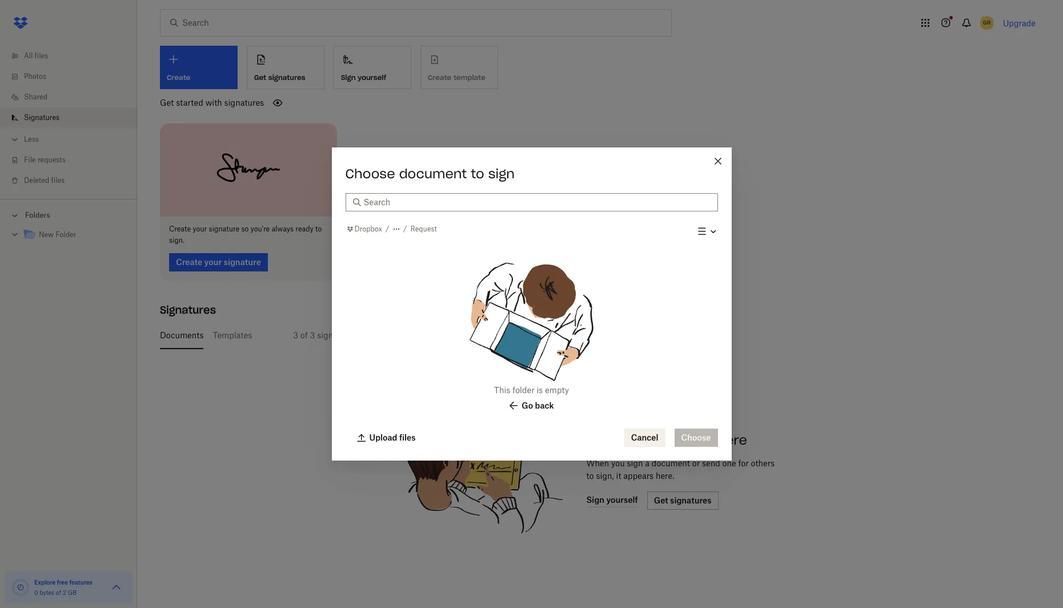 Task type: describe. For each thing, give the bounding box(es) containing it.
upgrade
[[1003, 18, 1036, 28]]

choose
[[346, 166, 395, 182]]

new folder link
[[23, 227, 128, 243]]

all
[[24, 51, 33, 60]]

cancel button
[[625, 429, 666, 447]]

file requests link
[[9, 150, 137, 170]]

left
[[390, 330, 402, 340]]

here.
[[656, 471, 675, 480]]

1 vertical spatial signatures
[[224, 98, 264, 107]]

request
[[411, 225, 437, 233]]

deleted files
[[24, 176, 65, 185]]

0
[[34, 589, 38, 596]]

/ for /
[[386, 225, 390, 233]]

ready
[[296, 224, 314, 233]]

1 3 from the left
[[293, 330, 298, 340]]

templates tab
[[213, 322, 252, 349]]

documents appear here
[[587, 432, 748, 448]]

sign yourself button
[[334, 46, 412, 89]]

files for deleted files
[[51, 176, 65, 185]]

folder
[[513, 385, 535, 395]]

Search text field
[[364, 196, 711, 209]]

always
[[272, 224, 294, 233]]

one
[[723, 458, 737, 468]]

of inside explore free features 0 bytes of 2 gb
[[56, 589, 61, 596]]

sign
[[341, 73, 356, 82]]

signing
[[450, 330, 479, 340]]

list containing all files
[[0, 39, 137, 199]]

yourself inside tab list
[[481, 330, 511, 340]]

choose document to sign
[[346, 166, 515, 182]]

so
[[241, 224, 249, 233]]

dropbox image
[[9, 11, 32, 34]]

new folder
[[39, 230, 76, 239]]

go back button
[[493, 397, 570, 415]]

a
[[645, 458, 650, 468]]

back
[[535, 401, 554, 410]]

folders button
[[0, 206, 137, 223]]

is inside choose document to sign dialog
[[537, 385, 543, 395]]

explore
[[34, 579, 56, 586]]

create
[[169, 224, 191, 233]]

quota usage element
[[11, 578, 30, 597]]

document inside choose document to sign dialog
[[399, 166, 467, 182]]

to inside dialog
[[471, 166, 484, 182]]

all files
[[24, 51, 48, 60]]

upload files button
[[350, 429, 423, 447]]

request link
[[411, 224, 437, 235]]

gb
[[68, 589, 77, 596]]

sign inside choose document to sign dialog
[[488, 166, 515, 182]]

/ for / request
[[403, 225, 407, 233]]

explore free features 0 bytes of 2 gb
[[34, 579, 93, 596]]

cancel
[[631, 433, 659, 442]]

get for get signatures
[[254, 73, 266, 82]]

empty
[[545, 385, 569, 395]]

documents for documents appear here
[[587, 432, 662, 448]]

upgrade link
[[1003, 18, 1036, 28]]

all files link
[[9, 46, 137, 66]]

signature inside tab list
[[317, 330, 353, 340]]

signatures list item
[[0, 107, 137, 128]]

this
[[494, 385, 511, 395]]

when you sign a document or send one for others to sign, it appears here.
[[587, 458, 775, 480]]

upload
[[370, 433, 398, 442]]

document inside when you sign a document or send one for others to sign, it appears here.
[[652, 458, 690, 468]]

folders
[[25, 211, 50, 219]]

deleted files link
[[9, 170, 137, 191]]

started
[[176, 98, 203, 107]]

files for upload files
[[399, 433, 416, 442]]

documents for documents
[[160, 330, 204, 340]]

requests inside tab list
[[355, 330, 388, 340]]

photos link
[[9, 66, 137, 87]]

yourself inside button
[[358, 73, 387, 82]]

signature inside create your signature so you're always ready to sign.
[[209, 224, 240, 233]]



Task type: locate. For each thing, give the bounding box(es) containing it.
of inside tab list
[[301, 330, 308, 340]]

requests inside list
[[38, 155, 66, 164]]

0 vertical spatial files
[[35, 51, 48, 60]]

sign up "search" text box
[[488, 166, 515, 182]]

0 vertical spatial get
[[254, 73, 266, 82]]

/ request
[[403, 225, 437, 233]]

appears
[[624, 471, 654, 480]]

to inside when you sign a document or send one for others to sign, it appears here.
[[587, 471, 594, 480]]

1 vertical spatial document
[[652, 458, 690, 468]]

deleted
[[24, 176, 49, 185]]

less
[[24, 135, 39, 143]]

month.
[[421, 330, 447, 340]]

sign,
[[596, 471, 614, 480]]

/
[[386, 225, 390, 233], [403, 225, 407, 233]]

0 horizontal spatial document
[[399, 166, 467, 182]]

0 vertical spatial signatures
[[24, 113, 59, 122]]

get left started
[[160, 98, 174, 107]]

1 vertical spatial get
[[160, 98, 174, 107]]

0 horizontal spatial documents
[[160, 330, 204, 340]]

signatures
[[24, 113, 59, 122], [160, 303, 216, 316]]

2 horizontal spatial files
[[399, 433, 416, 442]]

documents left templates
[[160, 330, 204, 340]]

1 horizontal spatial signatures
[[160, 303, 216, 316]]

dropbox
[[355, 225, 382, 233]]

files for all files
[[35, 51, 48, 60]]

2 3 from the left
[[310, 330, 315, 340]]

signatures
[[269, 73, 306, 82], [224, 98, 264, 107]]

requests right file
[[38, 155, 66, 164]]

0 vertical spatial sign
[[488, 166, 515, 182]]

get inside get signatures button
[[254, 73, 266, 82]]

files right all at the left top of page
[[35, 51, 48, 60]]

0 horizontal spatial /
[[386, 225, 390, 233]]

get started with signatures
[[160, 98, 264, 107]]

signature
[[209, 224, 240, 233], [317, 330, 353, 340]]

1 horizontal spatial documents
[[587, 432, 662, 448]]

0 horizontal spatial of
[[56, 589, 61, 596]]

this
[[405, 330, 419, 340]]

documents up you
[[587, 432, 662, 448]]

1 vertical spatial signatures
[[160, 303, 216, 316]]

yourself right sign
[[358, 73, 387, 82]]

1 vertical spatial yourself
[[481, 330, 511, 340]]

requests
[[38, 155, 66, 164], [355, 330, 388, 340]]

bytes
[[40, 589, 54, 596]]

when
[[587, 458, 609, 468]]

get signatures
[[254, 73, 306, 82]]

or
[[693, 458, 700, 468]]

/ right dropbox
[[386, 225, 390, 233]]

1 horizontal spatial get
[[254, 73, 266, 82]]

files right 'deleted'
[[51, 176, 65, 185]]

free
[[57, 579, 68, 586]]

go back
[[522, 401, 554, 410]]

document up request
[[399, 166, 467, 182]]

0 vertical spatial documents
[[160, 330, 204, 340]]

/ left request
[[403, 225, 407, 233]]

2 / from the left
[[403, 225, 407, 233]]

here
[[717, 432, 748, 448]]

with
[[206, 98, 222, 107]]

1 horizontal spatial /
[[403, 225, 407, 233]]

shared link
[[9, 87, 137, 107]]

sign
[[488, 166, 515, 182], [627, 458, 643, 468]]

0 vertical spatial of
[[301, 330, 308, 340]]

1 vertical spatial of
[[56, 589, 61, 596]]

get
[[254, 73, 266, 82], [160, 98, 174, 107]]

document
[[399, 166, 467, 182], [652, 458, 690, 468]]

features
[[69, 579, 93, 586]]

upload files
[[370, 433, 416, 442]]

1 vertical spatial signature
[[317, 330, 353, 340]]

get for get started with signatures
[[160, 98, 174, 107]]

to inside create your signature so you're always ready to sign.
[[315, 224, 322, 233]]

get up get started with signatures on the top left of page
[[254, 73, 266, 82]]

0 horizontal spatial signatures
[[224, 98, 264, 107]]

0 vertical spatial signatures
[[269, 73, 306, 82]]

you
[[612, 458, 625, 468]]

is left 'unlimited.'
[[514, 330, 520, 340]]

your
[[193, 224, 207, 233]]

sign.
[[169, 236, 185, 244]]

is inside tab list
[[514, 330, 520, 340]]

files inside upload files button
[[399, 433, 416, 442]]

0 horizontal spatial sign
[[488, 166, 515, 182]]

files
[[35, 51, 48, 60], [51, 176, 65, 185], [399, 433, 416, 442]]

1 horizontal spatial to
[[471, 166, 484, 182]]

0 vertical spatial requests
[[38, 155, 66, 164]]

1 vertical spatial files
[[51, 176, 65, 185]]

create your signature so you're always ready to sign.
[[169, 224, 322, 244]]

1 horizontal spatial is
[[537, 385, 543, 395]]

1 / from the left
[[386, 225, 390, 233]]

sign inside when you sign a document or send one for others to sign, it appears here.
[[627, 458, 643, 468]]

shared
[[24, 93, 47, 101]]

0 vertical spatial to
[[471, 166, 484, 182]]

tab list containing documents
[[160, 322, 1041, 349]]

3
[[293, 330, 298, 340], [310, 330, 315, 340]]

yourself right the signing
[[481, 330, 511, 340]]

yourself
[[358, 73, 387, 82], [481, 330, 511, 340]]

document up here.
[[652, 458, 690, 468]]

1 horizontal spatial sign
[[627, 458, 643, 468]]

0 horizontal spatial is
[[514, 330, 520, 340]]

templates
[[213, 330, 252, 340]]

documents
[[160, 330, 204, 340], [587, 432, 662, 448]]

0 horizontal spatial requests
[[38, 155, 66, 164]]

1 horizontal spatial requests
[[355, 330, 388, 340]]

1 vertical spatial requests
[[355, 330, 388, 340]]

you're
[[251, 224, 270, 233]]

1 horizontal spatial document
[[652, 458, 690, 468]]

list
[[0, 39, 137, 199]]

1 vertical spatial documents
[[587, 432, 662, 448]]

signatures link
[[9, 107, 137, 128]]

signatures down shared
[[24, 113, 59, 122]]

is up "go back" in the bottom of the page
[[537, 385, 543, 395]]

get signatures button
[[247, 46, 325, 89]]

signatures inside signatures link
[[24, 113, 59, 122]]

documents tab
[[160, 322, 204, 349]]

1 horizontal spatial files
[[51, 176, 65, 185]]

photos
[[24, 72, 46, 81]]

documents inside tab list
[[160, 330, 204, 340]]

0 vertical spatial signature
[[209, 224, 240, 233]]

choose document to sign dialog
[[332, 147, 732, 461]]

unlimited.
[[522, 330, 560, 340]]

0 horizontal spatial signature
[[209, 224, 240, 233]]

signatures up documents tab
[[160, 303, 216, 316]]

go
[[522, 401, 533, 410]]

1 horizontal spatial of
[[301, 330, 308, 340]]

2 horizontal spatial to
[[587, 471, 594, 480]]

1 horizontal spatial signature
[[317, 330, 353, 340]]

0 vertical spatial is
[[514, 330, 520, 340]]

file
[[24, 155, 36, 164]]

folder
[[56, 230, 76, 239]]

requests left left
[[355, 330, 388, 340]]

1 horizontal spatial yourself
[[481, 330, 511, 340]]

files inside all files link
[[35, 51, 48, 60]]

0 horizontal spatial 3
[[293, 330, 298, 340]]

send
[[702, 458, 721, 468]]

it
[[616, 471, 622, 480]]

less image
[[9, 134, 21, 145]]

for
[[739, 458, 749, 468]]

0 vertical spatial document
[[399, 166, 467, 182]]

1 vertical spatial to
[[315, 224, 322, 233]]

2
[[63, 589, 66, 596]]

0 horizontal spatial get
[[160, 98, 174, 107]]

signatures inside button
[[269, 73, 306, 82]]

0 horizontal spatial signatures
[[24, 113, 59, 122]]

1 vertical spatial is
[[537, 385, 543, 395]]

to
[[471, 166, 484, 182], [315, 224, 322, 233], [587, 471, 594, 480]]

0 vertical spatial yourself
[[358, 73, 387, 82]]

sign yourself
[[341, 73, 387, 82]]

files right upload
[[399, 433, 416, 442]]

3 of 3 signature requests left this month. signing yourself is unlimited.
[[293, 330, 560, 340]]

2 vertical spatial to
[[587, 471, 594, 480]]

1 vertical spatial sign
[[627, 458, 643, 468]]

dropbox link
[[346, 224, 382, 235]]

of
[[301, 330, 308, 340], [56, 589, 61, 596]]

1 horizontal spatial signatures
[[269, 73, 306, 82]]

appear
[[666, 432, 713, 448]]

0 horizontal spatial files
[[35, 51, 48, 60]]

is
[[514, 330, 520, 340], [537, 385, 543, 395]]

0 horizontal spatial yourself
[[358, 73, 387, 82]]

files inside deleted files link
[[51, 176, 65, 185]]

2 vertical spatial files
[[399, 433, 416, 442]]

others
[[751, 458, 775, 468]]

this folder is empty
[[494, 385, 569, 395]]

sign left a
[[627, 458, 643, 468]]

0 horizontal spatial to
[[315, 224, 322, 233]]

new
[[39, 230, 54, 239]]

file requests
[[24, 155, 66, 164]]

1 horizontal spatial 3
[[310, 330, 315, 340]]

tab list
[[160, 322, 1041, 349]]



Task type: vqa. For each thing, say whether or not it's contained in the screenshot.
Shared list item
no



